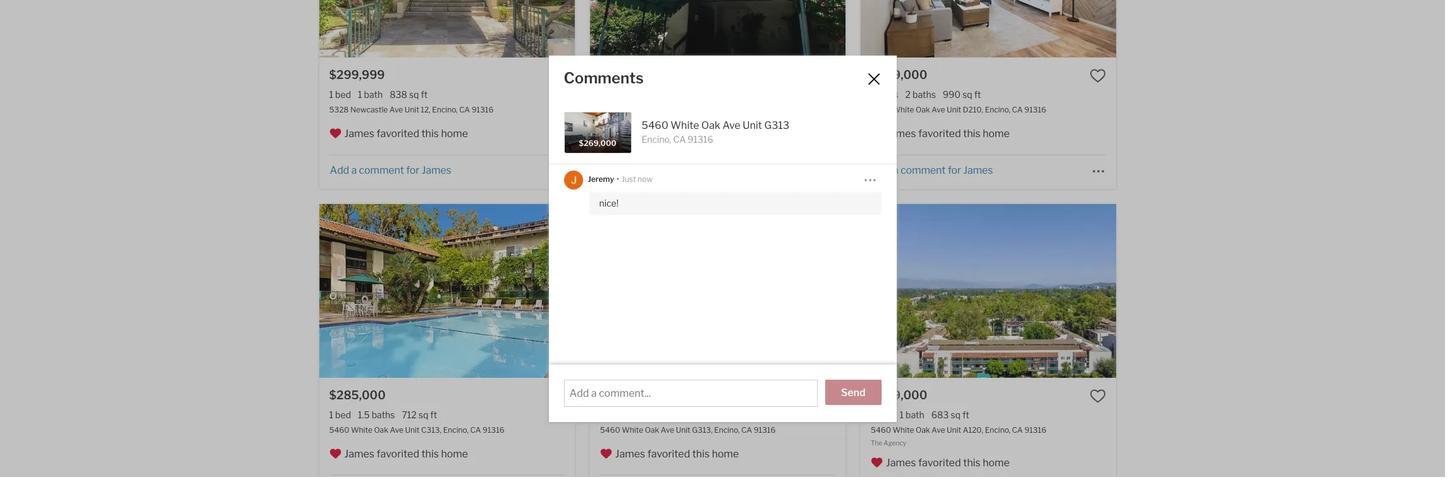 Task type: describe. For each thing, give the bounding box(es) containing it.
bed for $249,000
[[877, 410, 893, 421]]

favorited down 5460 white oak ave unit a120, encino, ca 91316 the agency
[[919, 457, 962, 469]]

james down 5460 white oak ave unit g313 encino, ca 91316 at the top
[[693, 165, 723, 177]]

comments element
[[564, 69, 851, 87]]

favorited down the 5460 white oak ave unit g313, encino, ca 91316
[[648, 449, 691, 461]]

favorite button image for $269,000
[[820, 388, 836, 405]]

jeremy
[[588, 175, 615, 184]]

2 photo of 5328 newcastle ave unit 12, encino, ca 91316 image from the left
[[319, 0, 575, 58]]

comment for $299,000
[[901, 165, 946, 177]]

james down the 12,
[[422, 165, 452, 177]]

james favorited this home down 5460 white oak ave unit d210, encino, ca 91316
[[887, 128, 1010, 140]]

encino, right the 12,
[[432, 105, 458, 115]]

oak for encino,
[[645, 105, 660, 115]]

$249,000
[[871, 389, 928, 402]]

ca for g313
[[674, 134, 686, 145]]

91316 for a120,
[[1025, 426, 1047, 435]]

1 photo of 5460 white oak ave., #j303, encino, ca 91316 image from the left
[[335, 0, 590, 58]]

favorited down 5328 newcastle ave unit 12, encino, ca 91316
[[377, 128, 420, 140]]

james favorited this home down 5460 white oak ave unit c313, encino, ca 91316
[[345, 449, 468, 461]]

newcastle
[[351, 105, 388, 115]]

a for $299,999
[[351, 165, 357, 177]]

a for $299,000
[[893, 165, 899, 177]]

favorite button image for $299,000
[[1091, 68, 1107, 84]]

oak for c313,
[[374, 426, 389, 435]]

91316 for d210,
[[1025, 105, 1047, 115]]

g313,
[[692, 426, 713, 435]]

1 up newcastle
[[358, 89, 362, 100]]

home down a120,
[[983, 457, 1010, 469]]

2 photo of 5460 white oak ave unit a120, encino, ca 91316 image from the left
[[861, 204, 1117, 378]]

bed for $299,999
[[335, 89, 351, 100]]

jeremy's photo image
[[564, 171, 583, 190]]

this down the 12,
[[422, 128, 439, 140]]

5460 white oak ave unit a120, encino, ca 91316 the agency
[[871, 426, 1047, 447]]

ave for a120,
[[932, 426, 946, 435]]

•
[[617, 175, 619, 184]]

just
[[622, 175, 636, 184]]

5460 white oak ave unit g313 encino, ca 91316
[[642, 119, 790, 145]]

james down beds
[[887, 128, 917, 140]]

2 photo of 5460 white oak ave unit c313, encino, ca 91316 image from the left
[[319, 204, 575, 378]]

$299,999
[[329, 68, 385, 82]]

unit for g313
[[743, 119, 763, 131]]

favorite button checkbox for $269,000
[[820, 388, 836, 405]]

1 for $249,000
[[871, 410, 876, 421]]

91316 for g313,
[[754, 426, 776, 435]]

2 for 2 baths
[[906, 89, 911, 100]]

g313
[[765, 119, 790, 131]]

this down c313,
[[422, 449, 439, 461]]

5460 for g313,
[[600, 426, 621, 435]]

990 sq ft
[[943, 89, 982, 100]]

ave for g313,
[[661, 426, 675, 435]]

home down 5328 newcastle ave unit 12, encino, ca 91316
[[441, 128, 468, 140]]

683
[[932, 410, 949, 421]]

2 add from the left
[[601, 165, 620, 177]]

ave for d210,
[[932, 105, 946, 115]]

this down 5460 white oak ave unit a120, encino, ca 91316 the agency
[[964, 457, 981, 469]]

1 for $285,000
[[329, 410, 334, 421]]

5328 newcastle ave unit 12, encino, ca 91316
[[329, 105, 494, 115]]

1 bath for $299,999
[[358, 89, 383, 100]]

add a comment for james button for $299,000
[[871, 165, 994, 177]]

3 photo of 5460 white oak ave unit d210, encino, ca 91316 image from the left
[[1117, 0, 1373, 58]]

ft for $249,000
[[963, 410, 970, 421]]

712 sq ft
[[402, 410, 437, 421]]

5328
[[329, 105, 349, 115]]

1.5
[[358, 410, 370, 421]]

ft for $285,000
[[431, 410, 437, 421]]

5460 white oak ave unit d210, encino, ca 91316
[[871, 105, 1047, 115]]

2 add a comment for james from the left
[[601, 165, 723, 177]]

683 sq ft
[[932, 410, 970, 421]]

home down g313,
[[712, 449, 739, 461]]

favorite button checkbox for $299,000
[[1091, 68, 1107, 84]]

james down newcastle
[[345, 128, 375, 140]]

#j303,
[[679, 105, 704, 115]]

james favorited this home down 5460 white oak ave., #j303, encino, ca 91316
[[616, 128, 739, 140]]

beds
[[879, 89, 899, 100]]

91316 right the 12,
[[472, 105, 494, 115]]

unit for a120,
[[947, 426, 962, 435]]

unit for g313,
[[676, 426, 691, 435]]

oak for a120,
[[916, 426, 931, 435]]

5460 for c313,
[[329, 426, 350, 435]]

5460 for encino,
[[600, 105, 621, 115]]

encino, for g313
[[642, 134, 672, 145]]

5460 white oak ave unit c313, encino, ca 91316
[[329, 426, 505, 435]]

2 a from the left
[[622, 165, 628, 177]]

this down #j303,
[[693, 128, 710, 140]]

2 baths
[[906, 89, 936, 100]]

james down $269,000
[[616, 449, 646, 461]]

favorite button image for $249,000
[[1091, 388, 1107, 405]]

12,
[[421, 105, 431, 115]]

now
[[638, 175, 653, 184]]

ca right the 12,
[[460, 105, 470, 115]]

james down the 1.5
[[345, 449, 375, 461]]

3 photo of 5328 newcastle ave unit 12, encino, ca 91316 image from the left
[[575, 0, 831, 58]]

white for g313
[[671, 119, 700, 131]]

add a comment for james button for $299,999
[[329, 165, 452, 177]]



Task type: locate. For each thing, give the bounding box(es) containing it.
oak inside 5460 white oak ave unit a120, encino, ca 91316 the agency
[[916, 426, 931, 435]]

unit down 990
[[947, 105, 962, 115]]

james down agency
[[887, 457, 917, 469]]

ca for g313,
[[742, 426, 752, 435]]

1 up the
[[871, 410, 876, 421]]

sq for $299,999
[[409, 89, 419, 100]]

encino, right g313,
[[715, 426, 740, 435]]

3 photo of 5460 white oak ave unit c313, encino, ca 91316 image from the left
[[575, 204, 831, 378]]

bath for $249,000
[[906, 410, 925, 421]]

0 vertical spatial favorite button image
[[1091, 68, 1107, 84]]

add a comment for james for $299,999
[[330, 165, 452, 177]]

91316 right d210,
[[1025, 105, 1047, 115]]

d210,
[[964, 105, 984, 115]]

0 horizontal spatial bath
[[364, 89, 383, 100]]

white for g313,
[[622, 426, 644, 435]]

91316 right g313,
[[754, 426, 776, 435]]

sq for $285,000
[[419, 410, 429, 421]]

white down $269,000
[[622, 426, 644, 435]]

favorite button image for $299,999
[[549, 68, 565, 84]]

1 vertical spatial baths
[[372, 410, 395, 421]]

ca inside 5460 white oak ave unit a120, encino, ca 91316 the agency
[[1013, 426, 1023, 435]]

sq
[[409, 89, 419, 100], [963, 89, 973, 100], [419, 410, 429, 421], [951, 410, 961, 421]]

agency
[[884, 440, 907, 447]]

encino, down ave.,
[[642, 134, 672, 145]]

1 vertical spatial 1 bath
[[900, 410, 925, 421]]

1 $299,000 from the left
[[600, 68, 657, 82]]

ft up d210,
[[975, 89, 982, 100]]

0 horizontal spatial add a comment for james
[[330, 165, 452, 177]]

91316 down #j303,
[[688, 134, 714, 145]]

2 comment from the left
[[630, 165, 675, 177]]

1 comment from the left
[[359, 165, 404, 177]]

91316 right c313,
[[483, 426, 505, 435]]

0 horizontal spatial favorite button checkbox
[[549, 68, 565, 84]]

1 for $299,999
[[329, 89, 334, 100]]

1 vertical spatial favorite button checkbox
[[820, 388, 836, 405]]

bed down $249,000
[[877, 410, 893, 421]]

1 horizontal spatial 2
[[906, 89, 911, 100]]

encino, up 5460 white oak ave unit g313 encino, ca 91316 at the top
[[705, 105, 731, 115]]

bath up newcastle
[[364, 89, 383, 100]]

encino, for a120,
[[986, 426, 1011, 435]]

c313,
[[421, 426, 442, 435]]

3 photo of 5460 white oak ave unit a120, encino, ca 91316 image from the left
[[1117, 204, 1373, 378]]

for down 5460 white oak ave unit d210, encino, ca 91316
[[948, 165, 962, 177]]

5460 for a120,
[[871, 426, 892, 435]]

baths for $299,000
[[913, 89, 936, 100]]

photo of 5460 white oak ave unit g313, encino, ca 91316 image inside comments dialog
[[565, 112, 631, 153]]

white inside 5460 white oak ave unit a120, encino, ca 91316 the agency
[[893, 426, 915, 435]]

a
[[351, 165, 357, 177], [622, 165, 628, 177], [893, 165, 899, 177]]

0 horizontal spatial for
[[406, 165, 420, 177]]

0 horizontal spatial comment
[[359, 165, 404, 177]]

0 horizontal spatial a
[[351, 165, 357, 177]]

james down d210,
[[964, 165, 994, 177]]

home
[[441, 128, 468, 140], [712, 128, 739, 140], [983, 128, 1010, 140], [441, 449, 468, 461], [712, 449, 739, 461], [983, 457, 1010, 469]]

838
[[390, 89, 407, 100]]

unit down 712
[[405, 426, 420, 435]]

ft for $299,000
[[975, 89, 982, 100]]

1 horizontal spatial for
[[677, 165, 691, 177]]

2 photo of 5460 white oak ave., #j303, encino, ca 91316 image from the left
[[590, 0, 846, 58]]

ca inside 5460 white oak ave unit g313 encino, ca 91316
[[674, 134, 686, 145]]

encino, inside 5460 white oak ave unit a120, encino, ca 91316 the agency
[[986, 426, 1011, 435]]

jeremy • just now
[[588, 175, 653, 184]]

ave down 838
[[390, 105, 403, 115]]

1 bed for $249,000
[[871, 410, 893, 421]]

91316 inside 5460 white oak ave unit a120, encino, ca 91316 the agency
[[1025, 426, 1047, 435]]

this down d210,
[[964, 128, 981, 140]]

photo of 5460 white oak ave unit d210, encino, ca 91316 image
[[606, 0, 861, 58], [861, 0, 1117, 58], [1117, 0, 1373, 58]]

ca for a120,
[[1013, 426, 1023, 435]]

0 horizontal spatial baths
[[372, 410, 395, 421]]

ft for $299,999
[[421, 89, 428, 100]]

baths for $285,000
[[372, 410, 395, 421]]

1
[[329, 89, 334, 100], [358, 89, 362, 100], [329, 410, 334, 421], [871, 410, 876, 421], [900, 410, 904, 421]]

encino, inside 5460 white oak ave unit g313 encino, ca 91316
[[642, 134, 672, 145]]

1 bed down $249,000
[[871, 410, 893, 421]]

oak left ave.,
[[645, 105, 660, 115]]

1 bath
[[358, 89, 383, 100], [900, 410, 925, 421]]

ca for c313,
[[471, 426, 481, 435]]

nice!
[[600, 198, 619, 209]]

5460 down $285,000
[[329, 426, 350, 435]]

0 horizontal spatial $299,000
[[600, 68, 657, 82]]

3 a from the left
[[893, 165, 899, 177]]

add a comment for james for $299,000
[[872, 165, 994, 177]]

5460
[[600, 105, 621, 115], [871, 105, 892, 115], [642, 119, 669, 131], [329, 426, 350, 435], [600, 426, 621, 435], [871, 426, 892, 435]]

white for encino,
[[622, 105, 644, 115]]

1 left the 1.5
[[329, 410, 334, 421]]

favorite button image
[[549, 68, 565, 84], [1091, 388, 1107, 405]]

unit
[[405, 105, 419, 115], [947, 105, 962, 115], [743, 119, 763, 131], [405, 426, 420, 435], [676, 426, 691, 435], [947, 426, 962, 435]]

0 vertical spatial favorite button checkbox
[[549, 68, 565, 84]]

ft
[[421, 89, 428, 100], [975, 89, 982, 100], [431, 410, 437, 421], [963, 410, 970, 421]]

1 a from the left
[[351, 165, 357, 177]]

encino, right c313,
[[443, 426, 469, 435]]

the
[[871, 440, 883, 447]]

add
[[330, 165, 349, 177], [601, 165, 620, 177], [872, 165, 891, 177]]

sq right 683
[[951, 410, 961, 421]]

0 horizontal spatial add a comment for james button
[[329, 165, 452, 177]]

0 horizontal spatial 1 bath
[[358, 89, 383, 100]]

2 beds
[[871, 89, 899, 100]]

2 horizontal spatial add a comment for james
[[872, 165, 994, 177]]

favorited down 5460 white oak ave unit c313, encino, ca 91316
[[377, 449, 420, 461]]

favorite button image
[[1091, 68, 1107, 84], [820, 388, 836, 405]]

white for a120,
[[893, 426, 915, 435]]

white left ave.,
[[622, 105, 644, 115]]

5460 white oak ave unit g313, encino, ca 91316
[[600, 426, 776, 435]]

0 horizontal spatial 2
[[871, 89, 877, 100]]

ca for d210,
[[1013, 105, 1023, 115]]

2 right beds
[[906, 89, 911, 100]]

baths
[[913, 89, 936, 100], [372, 410, 395, 421]]

3 add from the left
[[872, 165, 891, 177]]

1 photo of 5460 white oak ave unit c313, encino, ca 91316 image from the left
[[64, 204, 319, 378]]

baths left 990
[[913, 89, 936, 100]]

favorite button checkbox
[[549, 68, 565, 84], [820, 388, 836, 405]]

0 horizontal spatial favorite button image
[[549, 68, 565, 84]]

comments
[[564, 69, 644, 87]]

1 vertical spatial bath
[[906, 410, 925, 421]]

james favorited this home
[[345, 128, 468, 140], [616, 128, 739, 140], [887, 128, 1010, 140], [345, 449, 468, 461], [616, 449, 739, 461], [887, 457, 1010, 469]]

sq for $249,000
[[951, 410, 961, 421]]

this
[[422, 128, 439, 140], [693, 128, 710, 140], [964, 128, 981, 140], [422, 449, 439, 461], [693, 449, 710, 461], [964, 457, 981, 469]]

encino, for c313,
[[443, 426, 469, 435]]

oak for g313,
[[645, 426, 660, 435]]

favorited down ave.,
[[648, 128, 691, 140]]

unit for d210,
[[947, 105, 962, 115]]

ca right d210,
[[1013, 105, 1023, 115]]

3 add a comment for james button from the left
[[871, 165, 994, 177]]

favorited
[[377, 128, 420, 140], [648, 128, 691, 140], [919, 128, 962, 140], [377, 449, 420, 461], [648, 449, 691, 461], [919, 457, 962, 469]]

encino, right a120,
[[986, 426, 1011, 435]]

oak down $269,000
[[645, 426, 660, 435]]

unit down 683 sq ft
[[947, 426, 962, 435]]

favorite button checkbox for $299,999
[[549, 68, 565, 84]]

5460 inside 5460 white oak ave unit a120, encino, ca 91316 the agency
[[871, 426, 892, 435]]

1.5 baths
[[358, 410, 395, 421]]

james up just
[[616, 128, 646, 140]]

3 photo of 5460 white oak ave., #j303, encino, ca 91316 image from the left
[[846, 0, 1102, 58]]

0 vertical spatial baths
[[913, 89, 936, 100]]

sq right 990
[[963, 89, 973, 100]]

5460 for g313
[[642, 119, 669, 131]]

1 photo of 5328 newcastle ave unit 12, encino, ca 91316 image from the left
[[64, 0, 319, 58]]

ca down 5460 white oak ave., #j303, encino, ca 91316
[[674, 134, 686, 145]]

ave left g313
[[723, 119, 741, 131]]

james favorited this home down 5328 newcastle ave unit 12, encino, ca 91316
[[345, 128, 468, 140]]

favorite button checkbox for $249,000
[[1091, 388, 1107, 405]]

2 horizontal spatial comment
[[901, 165, 946, 177]]

for down 5328 newcastle ave unit 12, encino, ca 91316
[[406, 165, 420, 177]]

5460 inside 5460 white oak ave unit g313 encino, ca 91316
[[642, 119, 669, 131]]

a120,
[[964, 426, 984, 435]]

ave down 712
[[390, 426, 404, 435]]

add a comment for james
[[330, 165, 452, 177], [601, 165, 723, 177], [872, 165, 994, 177]]

0 horizontal spatial add
[[330, 165, 349, 177]]

baths right the 1.5
[[372, 410, 395, 421]]

5460 down ave.,
[[642, 119, 669, 131]]

1 horizontal spatial add a comment for james
[[601, 165, 723, 177]]

favorited down 5460 white oak ave unit d210, encino, ca 91316
[[919, 128, 962, 140]]

james favorited this home down the 5460 white oak ave unit g313, encino, ca 91316
[[616, 449, 739, 461]]

91316 inside 5460 white oak ave unit g313 encino, ca 91316
[[688, 134, 714, 145]]

encino, for d210,
[[986, 105, 1011, 115]]

this down g313,
[[693, 449, 710, 461]]

1 add a comment for james from the left
[[330, 165, 452, 177]]

add a comment for james button
[[329, 165, 452, 177], [600, 165, 723, 177], [871, 165, 994, 177]]

ca up 5460 white oak ave unit g313 encino, ca 91316 at the top
[[733, 105, 743, 115]]

white down 5460 white oak ave., #j303, encino, ca 91316
[[671, 119, 700, 131]]

ca right c313,
[[471, 426, 481, 435]]

oak
[[645, 105, 660, 115], [916, 105, 931, 115], [702, 119, 721, 131], [374, 426, 389, 435], [645, 426, 660, 435], [916, 426, 931, 435]]

ca right g313,
[[742, 426, 752, 435]]

1 favorite button checkbox from the top
[[1091, 68, 1107, 84]]

james
[[345, 128, 375, 140], [616, 128, 646, 140], [887, 128, 917, 140], [422, 165, 452, 177], [693, 165, 723, 177], [964, 165, 994, 177], [345, 449, 375, 461], [616, 449, 646, 461], [887, 457, 917, 469]]

encino,
[[432, 105, 458, 115], [705, 105, 731, 115], [986, 105, 1011, 115], [642, 134, 672, 145], [443, 426, 469, 435], [715, 426, 740, 435], [986, 426, 1011, 435]]

1 bath up newcastle
[[358, 89, 383, 100]]

unit inside 5460 white oak ave unit g313 encino, ca 91316
[[743, 119, 763, 131]]

2 2 from the left
[[906, 89, 911, 100]]

$269,000
[[600, 389, 657, 402]]

oak down #j303,
[[702, 119, 721, 131]]

1 bed up 5328 on the left
[[329, 89, 351, 100]]

5460 for d210,
[[871, 105, 892, 115]]

ave down 990
[[932, 105, 946, 115]]

ave.,
[[661, 105, 678, 115]]

0 vertical spatial favorite button image
[[549, 68, 565, 84]]

ave for c313,
[[390, 426, 404, 435]]

1 add from the left
[[330, 165, 349, 177]]

$299,000
[[600, 68, 657, 82], [871, 68, 928, 82]]

home down 5460 white oak ave., #j303, encino, ca 91316
[[712, 128, 739, 140]]

sq right 712
[[419, 410, 429, 421]]

1 horizontal spatial a
[[622, 165, 628, 177]]

2 for 2 beds
[[871, 89, 877, 100]]

james favorited this home down 5460 white oak ave unit a120, encino, ca 91316 the agency
[[887, 457, 1010, 469]]

5460 down $269,000
[[600, 426, 621, 435]]

bed
[[335, 89, 351, 100], [335, 410, 351, 421], [877, 410, 893, 421]]

oak for g313
[[702, 119, 721, 131]]

91316 for g313
[[688, 134, 714, 145]]

oak down $249,000
[[916, 426, 931, 435]]

for right now on the left top of page
[[677, 165, 691, 177]]

Add a comment... text field
[[570, 387, 812, 401]]

1 vertical spatial favorite button image
[[1091, 388, 1107, 405]]

1 down $249,000
[[900, 410, 904, 421]]

1 bed for $299,999
[[329, 89, 351, 100]]

91316 up g313
[[745, 105, 767, 115]]

1 horizontal spatial comment
[[630, 165, 675, 177]]

1 horizontal spatial $299,000
[[871, 68, 928, 82]]

bath for $299,999
[[364, 89, 383, 100]]

unit inside 5460 white oak ave unit a120, encino, ca 91316 the agency
[[947, 426, 962, 435]]

1 horizontal spatial add
[[601, 165, 620, 177]]

unit left g313,
[[676, 426, 691, 435]]

91316 for c313,
[[483, 426, 505, 435]]

0 vertical spatial favorite button checkbox
[[1091, 68, 1107, 84]]

2 horizontal spatial a
[[893, 165, 899, 177]]

0 horizontal spatial favorite button image
[[820, 388, 836, 405]]

bed up 5328 on the left
[[335, 89, 351, 100]]

ave
[[390, 105, 403, 115], [932, 105, 946, 115], [723, 119, 741, 131], [390, 426, 404, 435], [661, 426, 675, 435], [932, 426, 946, 435]]

encino, for g313,
[[715, 426, 740, 435]]

home down c313,
[[441, 449, 468, 461]]

ft up a120,
[[963, 410, 970, 421]]

comment
[[359, 165, 404, 177], [630, 165, 675, 177], [901, 165, 946, 177]]

1 vertical spatial favorite button checkbox
[[1091, 388, 1107, 405]]

ave left g313,
[[661, 426, 675, 435]]

ft up c313,
[[431, 410, 437, 421]]

white
[[622, 105, 644, 115], [893, 105, 915, 115], [671, 119, 700, 131], [351, 426, 373, 435], [622, 426, 644, 435], [893, 426, 915, 435]]

sq for $299,000
[[963, 89, 973, 100]]

0 vertical spatial 1 bath
[[358, 89, 383, 100]]

5460 up the
[[871, 426, 892, 435]]

1 horizontal spatial favorite button image
[[1091, 68, 1107, 84]]

ave inside 5460 white oak ave unit a120, encino, ca 91316 the agency
[[932, 426, 946, 435]]

comments dialog
[[549, 55, 897, 422]]

2 horizontal spatial for
[[948, 165, 962, 177]]

1 horizontal spatial add a comment for james button
[[600, 165, 723, 177]]

white for c313,
[[351, 426, 373, 435]]

0 vertical spatial bath
[[364, 89, 383, 100]]

2 add a comment for james button from the left
[[600, 165, 723, 177]]

bed left the 1.5
[[335, 410, 351, 421]]

2 for from the left
[[677, 165, 691, 177]]

unit left the 12,
[[405, 105, 419, 115]]

1 horizontal spatial favorite button image
[[1091, 388, 1107, 405]]

white for d210,
[[893, 105, 915, 115]]

1 bed
[[329, 89, 351, 100], [329, 410, 351, 421], [871, 410, 893, 421]]

ca right a120,
[[1013, 426, 1023, 435]]

for for $299,999
[[406, 165, 420, 177]]

91316 right a120,
[[1025, 426, 1047, 435]]

1 horizontal spatial favorite button checkbox
[[820, 388, 836, 405]]

for
[[406, 165, 420, 177], [677, 165, 691, 177], [948, 165, 962, 177]]

838 sq ft
[[390, 89, 428, 100]]

1 up 5328 on the left
[[329, 89, 334, 100]]

unit left g313
[[743, 119, 763, 131]]

photo of 5328 newcastle ave unit 12, encino, ca 91316 image
[[64, 0, 319, 58], [319, 0, 575, 58], [575, 0, 831, 58]]

990
[[943, 89, 961, 100]]

2 $299,000 from the left
[[871, 68, 928, 82]]

2 horizontal spatial add
[[872, 165, 891, 177]]

1 for from the left
[[406, 165, 420, 177]]

1 add a comment for james button from the left
[[329, 165, 452, 177]]

ave for g313
[[723, 119, 741, 131]]

1 photo of 5460 white oak ave unit a120, encino, ca 91316 image from the left
[[606, 204, 861, 378]]

2 horizontal spatial add a comment for james button
[[871, 165, 994, 177]]

home down d210,
[[983, 128, 1010, 140]]

bed for $285,000
[[335, 410, 351, 421]]

comment for $299,999
[[359, 165, 404, 177]]

ft up the 12,
[[421, 89, 428, 100]]

2 photo of 5460 white oak ave unit d210, encino, ca 91316 image from the left
[[861, 0, 1117, 58]]

$285,000
[[329, 389, 386, 402]]

unit for c313,
[[405, 426, 420, 435]]

favorite button checkbox
[[1091, 68, 1107, 84], [1091, 388, 1107, 405]]

ave down 683
[[932, 426, 946, 435]]

2 favorite button checkbox from the top
[[1091, 388, 1107, 405]]

oak down 1.5 baths
[[374, 426, 389, 435]]

712
[[402, 410, 417, 421]]

photo of 5460 white oak ave unit a120, encino, ca 91316 image
[[606, 204, 861, 378], [861, 204, 1117, 378], [1117, 204, 1373, 378]]

white inside 5460 white oak ave unit g313 encino, ca 91316
[[671, 119, 700, 131]]

photo of 5460 white oak ave., #j303, encino, ca 91316 image
[[335, 0, 590, 58], [590, 0, 846, 58], [846, 0, 1102, 58]]

photo of 5460 white oak ave unit g313, encino, ca 91316 image
[[565, 112, 631, 153], [335, 204, 590, 378], [590, 204, 846, 378], [846, 204, 1102, 378]]

1 bath for $249,000
[[900, 410, 925, 421]]

5460 white oak ave., #j303, encino, ca 91316
[[600, 105, 767, 115]]

1 vertical spatial favorite button image
[[820, 388, 836, 405]]

white down beds
[[893, 105, 915, 115]]

add for $299,000
[[872, 165, 891, 177]]

sq up 5328 newcastle ave unit 12, encino, ca 91316
[[409, 89, 419, 100]]

for for $299,000
[[948, 165, 962, 177]]

2
[[871, 89, 877, 100], [906, 89, 911, 100]]

1 2 from the left
[[871, 89, 877, 100]]

3 comment from the left
[[901, 165, 946, 177]]

oak for d210,
[[916, 105, 931, 115]]

ca
[[460, 105, 470, 115], [733, 105, 743, 115], [1013, 105, 1023, 115], [674, 134, 686, 145], [471, 426, 481, 435], [742, 426, 752, 435], [1013, 426, 1023, 435]]

bath
[[364, 89, 383, 100], [906, 410, 925, 421]]

3 add a comment for james from the left
[[872, 165, 994, 177]]

1 bed for $285,000
[[329, 410, 351, 421]]

1 horizontal spatial baths
[[913, 89, 936, 100]]

photo of 5460 white oak ave unit c313, encino, ca 91316 image
[[64, 204, 319, 378], [319, 204, 575, 378], [575, 204, 831, 378]]

5460 down comments
[[600, 105, 621, 115]]

ave inside 5460 white oak ave unit g313 encino, ca 91316
[[723, 119, 741, 131]]

add for $299,999
[[330, 165, 349, 177]]

1 horizontal spatial 1 bath
[[900, 410, 925, 421]]

1 horizontal spatial bath
[[906, 410, 925, 421]]

91316
[[472, 105, 494, 115], [745, 105, 767, 115], [1025, 105, 1047, 115], [688, 134, 714, 145], [483, 426, 505, 435], [754, 426, 776, 435], [1025, 426, 1047, 435]]

1 photo of 5460 white oak ave unit d210, encino, ca 91316 image from the left
[[606, 0, 861, 58]]

3 for from the left
[[948, 165, 962, 177]]

oak inside 5460 white oak ave unit g313 encino, ca 91316
[[702, 119, 721, 131]]



Task type: vqa. For each thing, say whether or not it's contained in the screenshot.
5460 related to C313,
yes



